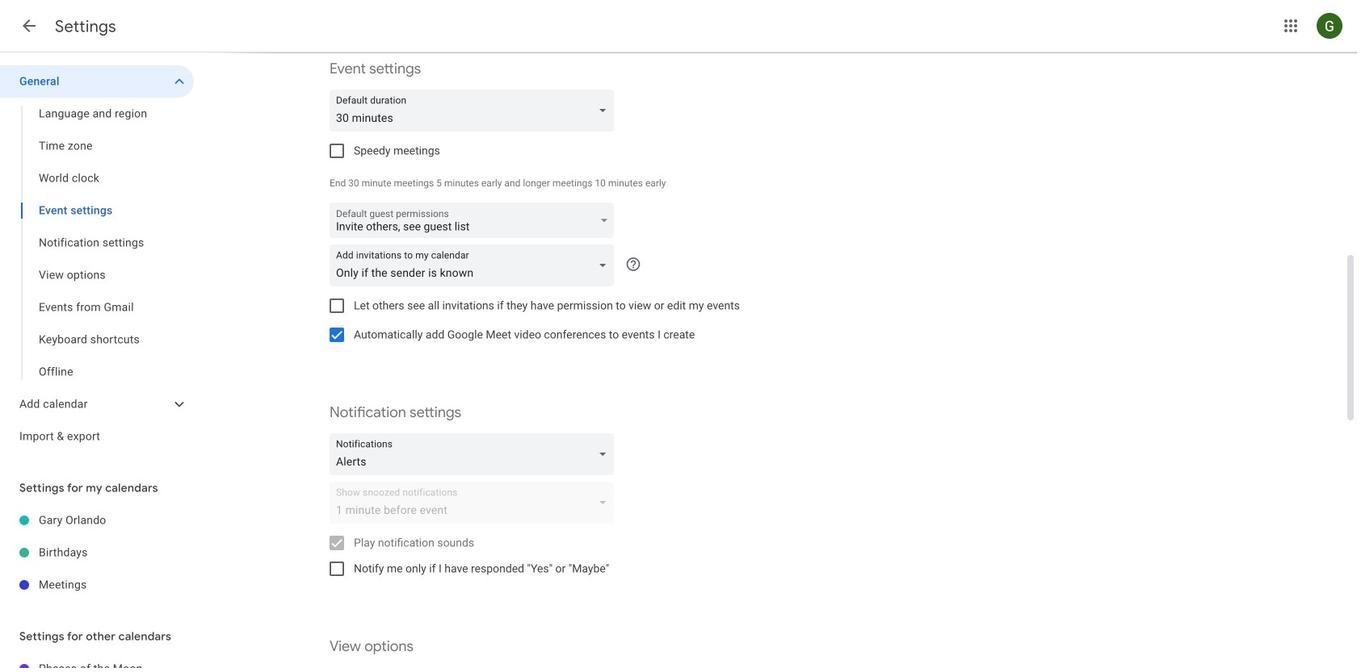 Task type: vqa. For each thing, say whether or not it's contained in the screenshot.
End time text box
no



Task type: locate. For each thing, give the bounding box(es) containing it.
1 tree from the top
[[0, 65, 194, 453]]

group
[[0, 98, 194, 389]]

0 vertical spatial tree
[[0, 65, 194, 453]]

meetings tree item
[[0, 570, 194, 602]]

None field
[[330, 90, 620, 132], [330, 245, 620, 287], [330, 434, 620, 476], [330, 90, 620, 132], [330, 245, 620, 287], [330, 434, 620, 476]]

go back image
[[19, 16, 39, 36]]

tree
[[0, 65, 194, 453], [0, 505, 194, 602]]

heading
[[55, 16, 116, 37]]

general tree item
[[0, 65, 194, 98]]

1 vertical spatial tree
[[0, 505, 194, 602]]



Task type: describe. For each thing, give the bounding box(es) containing it.
2 tree from the top
[[0, 505, 194, 602]]

birthdays tree item
[[0, 537, 194, 570]]

phases of the moon tree item
[[0, 654, 194, 669]]

gary orlando tree item
[[0, 505, 194, 537]]



